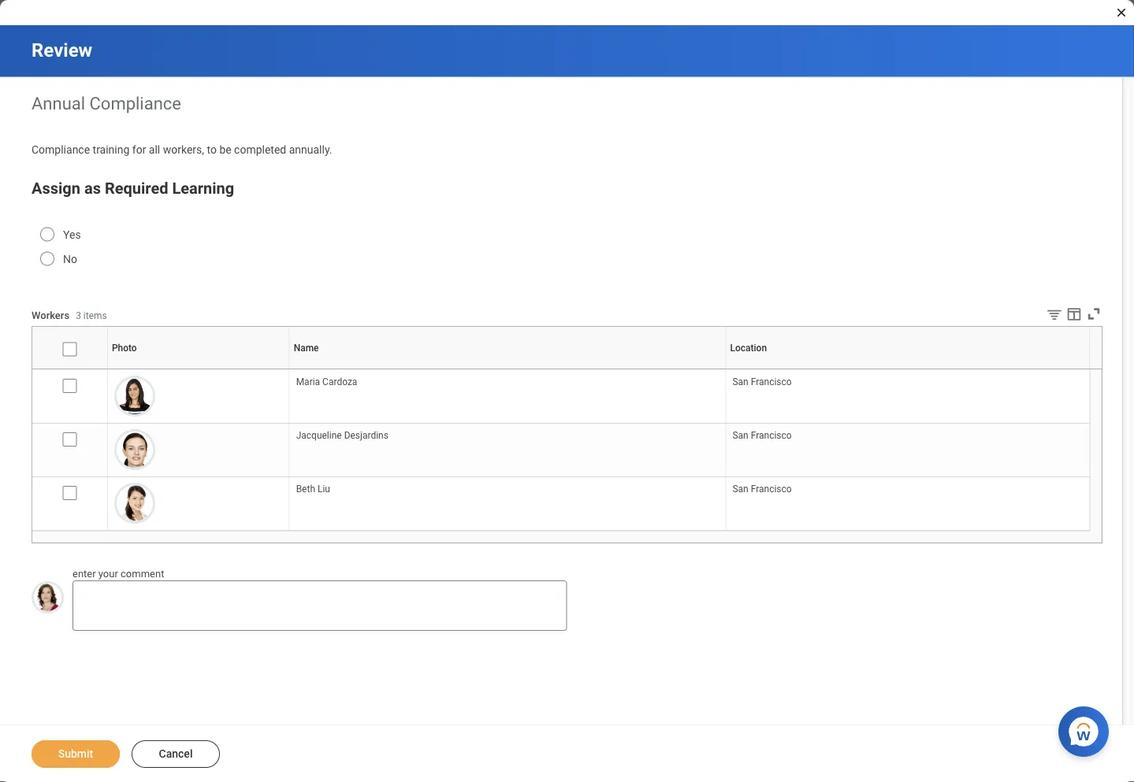 Task type: describe. For each thing, give the bounding box(es) containing it.
photo button
[[197, 369, 200, 370]]

toolbar inside review main content
[[1034, 306, 1103, 326]]

training
[[93, 143, 130, 156]]

photo inside row 'element'
[[112, 342, 137, 353]]

employee's photo (maria cardoza) image
[[114, 376, 155, 417]]

items
[[83, 311, 107, 322]]

san francisco for liu
[[733, 484, 792, 495]]

enter
[[73, 568, 96, 580]]

maria cardoza
[[296, 377, 357, 388]]

location inside row 'element'
[[730, 342, 767, 353]]

1 san francisco element from the top
[[733, 374, 792, 388]]

review
[[32, 39, 92, 62]]

assign as required learning group
[[32, 176, 1103, 287]]

1 san from the top
[[733, 377, 749, 388]]

null
[[69, 369, 70, 370]]

san francisco for desjardins
[[733, 430, 792, 441]]

row element
[[32, 327, 1094, 369]]

san francisco element for jacqueline desjardins
[[733, 427, 792, 441]]

workers,
[[163, 143, 204, 156]]

annual
[[32, 93, 85, 114]]

annual compliance
[[32, 93, 181, 114]]

completed
[[234, 143, 286, 156]]

required
[[105, 180, 168, 198]]

fullscreen image
[[1086, 306, 1103, 323]]

no
[[63, 253, 77, 266]]

san for desjardins
[[733, 430, 749, 441]]

san for liu
[[733, 484, 749, 495]]

maria
[[296, 377, 320, 388]]

submit
[[58, 748, 93, 761]]

1 horizontal spatial photo
[[197, 369, 199, 370]]

close review image
[[1116, 6, 1128, 19]]

workday assistant region
[[1059, 701, 1116, 758]]

all
[[149, 143, 160, 156]]

cardoza
[[323, 377, 357, 388]]

liu
[[318, 484, 330, 495]]

maria cardoza element
[[296, 374, 357, 388]]

cancel button
[[132, 741, 220, 769]]

your
[[98, 568, 118, 580]]

jacqueline desjardins
[[296, 430, 389, 441]]

0 vertical spatial compliance
[[89, 93, 181, 114]]

annually.
[[289, 143, 332, 156]]

beth liu element
[[296, 481, 330, 495]]

be
[[219, 143, 232, 156]]

san francisco element for beth liu
[[733, 481, 792, 495]]

name inside row 'element'
[[294, 342, 319, 353]]

assign
[[32, 180, 80, 198]]

francisco for jacqueline desjardins
[[751, 430, 792, 441]]

1 horizontal spatial name
[[506, 369, 508, 370]]



Task type: vqa. For each thing, say whether or not it's contained in the screenshot.
calendar user solid icon corresponding to Review and Approve Time
no



Task type: locate. For each thing, give the bounding box(es) containing it.
0 vertical spatial francisco
[[751, 377, 792, 388]]

1 francisco from the top
[[751, 377, 792, 388]]

for
[[132, 143, 146, 156]]

3 francisco from the top
[[751, 484, 792, 495]]

2 san francisco from the top
[[733, 430, 792, 441]]

3 san francisco element from the top
[[733, 481, 792, 495]]

name button
[[506, 369, 509, 370]]

3
[[76, 311, 81, 322]]

2 san francisco element from the top
[[733, 427, 792, 441]]

0 vertical spatial name
[[294, 342, 319, 353]]

2 vertical spatial san francisco
[[733, 484, 792, 495]]

1 vertical spatial san francisco element
[[733, 427, 792, 441]]

compliance
[[89, 93, 181, 114], [32, 143, 90, 156]]

workers 3 items
[[32, 310, 107, 322]]

francisco for beth liu
[[751, 484, 792, 495]]

san
[[733, 377, 749, 388], [733, 430, 749, 441], [733, 484, 749, 495]]

employee's photo (logan mcneil) image
[[32, 582, 64, 614]]

2 vertical spatial san
[[733, 484, 749, 495]]

beth liu
[[296, 484, 330, 495]]

1 vertical spatial photo
[[197, 369, 199, 370]]

0 vertical spatial san francisco
[[733, 377, 792, 388]]

0 vertical spatial photo
[[112, 342, 137, 353]]

null photo name location
[[69, 369, 909, 370]]

yes
[[63, 229, 81, 242]]

1 vertical spatial location
[[906, 369, 909, 370]]

0 vertical spatial san francisco element
[[733, 374, 792, 388]]

1 san francisco from the top
[[733, 377, 792, 388]]

cancel
[[159, 748, 193, 761]]

0 vertical spatial location
[[730, 342, 767, 353]]

compliance up for
[[89, 93, 181, 114]]

1 vertical spatial compliance
[[32, 143, 90, 156]]

1 vertical spatial san
[[733, 430, 749, 441]]

compliance up assign
[[32, 143, 90, 156]]

jacqueline desjardins element
[[296, 427, 389, 441]]

3 san from the top
[[733, 484, 749, 495]]

name
[[294, 342, 319, 353], [506, 369, 508, 370]]

location button
[[906, 369, 910, 370]]

san francisco element
[[733, 374, 792, 388], [733, 427, 792, 441], [733, 481, 792, 495]]

desjardins
[[344, 430, 389, 441]]

to
[[207, 143, 217, 156]]

location
[[730, 342, 767, 353], [906, 369, 909, 370]]

toolbar
[[1034, 306, 1103, 326]]

compliance training for all workers, to be completed annually.
[[32, 143, 332, 156]]

2 francisco from the top
[[751, 430, 792, 441]]

review dialog
[[0, 0, 1135, 783]]

comment
[[121, 568, 164, 580]]

jacqueline
[[296, 430, 342, 441]]

photo
[[112, 342, 137, 353], [197, 369, 199, 370]]

select to filter grid data image
[[1046, 307, 1064, 323]]

2 san from the top
[[733, 430, 749, 441]]

francisco
[[751, 377, 792, 388], [751, 430, 792, 441], [751, 484, 792, 495]]

2 vertical spatial san francisco element
[[733, 481, 792, 495]]

as
[[84, 180, 101, 198]]

1 vertical spatial name
[[506, 369, 508, 370]]

employee's photo (beth liu) image
[[114, 483, 155, 524]]

1 vertical spatial san francisco
[[733, 430, 792, 441]]

0 horizontal spatial location
[[730, 342, 767, 353]]

assign as required learning
[[32, 180, 234, 198]]

name down row 'element'
[[506, 369, 508, 370]]

3 san francisco from the top
[[733, 484, 792, 495]]

1 horizontal spatial location
[[906, 369, 909, 370]]

assign as required learning button
[[32, 180, 234, 198]]

learning
[[172, 180, 234, 198]]

san francisco
[[733, 377, 792, 388], [733, 430, 792, 441], [733, 484, 792, 495]]

0 vertical spatial san
[[733, 377, 749, 388]]

workers
[[32, 310, 69, 322]]

0 horizontal spatial name
[[294, 342, 319, 353]]

enter your comment text field
[[73, 581, 567, 632]]

beth
[[296, 484, 315, 495]]

enter your comment
[[73, 568, 164, 580]]

null column header
[[32, 369, 108, 370]]

click to view/edit grid preferences image
[[1066, 306, 1083, 323]]

2 vertical spatial francisco
[[751, 484, 792, 495]]

submit button
[[32, 741, 120, 769]]

name up maria
[[294, 342, 319, 353]]

1 vertical spatial francisco
[[751, 430, 792, 441]]

review main content
[[0, 25, 1135, 783]]

employee's photo (jacqueline desjardins) image
[[114, 430, 155, 471]]

0 horizontal spatial photo
[[112, 342, 137, 353]]



